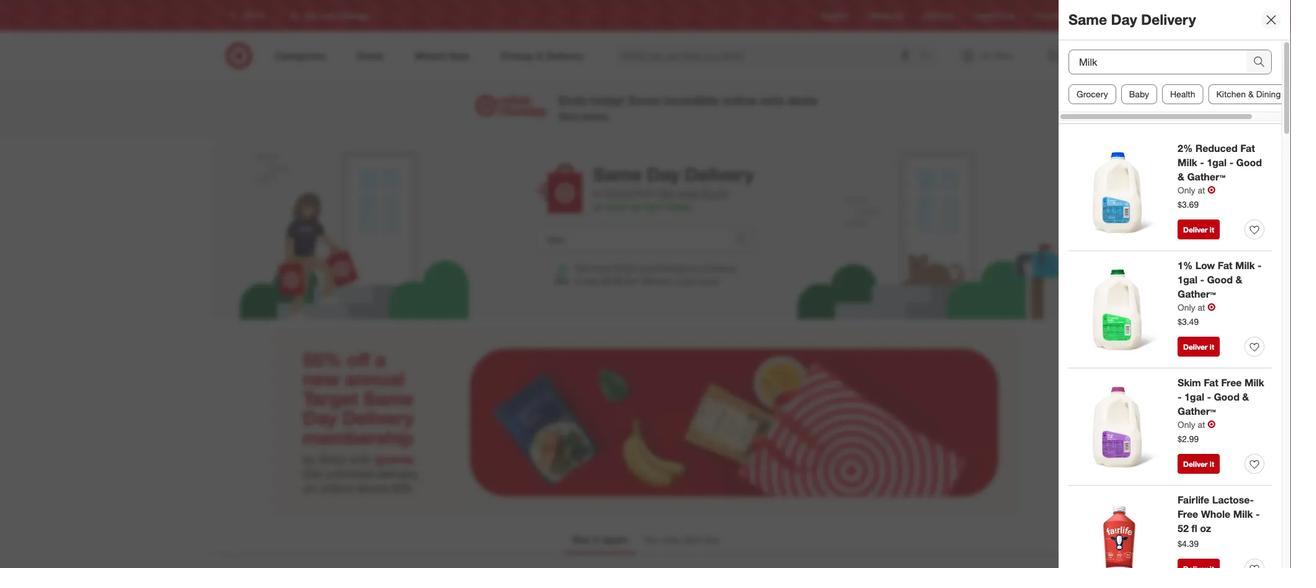 Task type: vqa. For each thing, say whether or not it's contained in the screenshot.
KitchenAid 5.5 Quart Bowl-Lift Stand Mixer - KSM55 - Ice "Image"
no



Task type: describe. For each thing, give the bounding box(es) containing it.
.
[[414, 452, 417, 467]]

fairlife
[[1178, 494, 1210, 506]]

find
[[1035, 11, 1049, 20]]

1gal for low
[[1178, 274, 1198, 286]]

san jose south button
[[658, 186, 728, 200]]

milk for 1% low fat milk - 1gal - good & gather™
[[1236, 260, 1256, 272]]

start inside start your shipt membership at checkout, or pay $9.99 per delivery.
[[575, 263, 594, 274]]

pay
[[586, 275, 600, 286]]

0 vertical spatial target
[[973, 11, 994, 20]]

52
[[1178, 522, 1189, 534]]

above
[[357, 481, 389, 495]]

weekly ad link
[[869, 10, 904, 21]]

1% low fat milk - 1gal - good & gather™ only at ¬
[[1178, 260, 1263, 313]]

start your shipt membership at checkout, or pay $9.99 per delivery.
[[575, 263, 738, 286]]

search
[[915, 51, 944, 63]]

score
[[628, 93, 661, 107]]

per
[[626, 275, 639, 286]]

$35.
[[392, 481, 415, 495]]

¬ for 1% low fat milk - 1gal - good & gather™
[[1208, 301, 1216, 313]]

$4.39
[[1178, 538, 1200, 549]]

What can we help you find? suggestions appear below search field
[[614, 42, 923, 69]]

more
[[699, 275, 719, 286]]

gather™ for fat
[[1178, 405, 1217, 417]]

get
[[303, 467, 322, 481]]

95123
[[605, 187, 633, 199]]

1 vertical spatial shipt
[[319, 452, 347, 467]]

grocery button
[[1069, 84, 1117, 104]]

fairlife lactose- free whole milk - 52 fl oz
[[1178, 494, 1261, 534]]

cyber monday target deals image
[[474, 92, 549, 122]]

on
[[303, 481, 316, 495]]

circle
[[385, 452, 414, 467]]

a
[[375, 348, 386, 371]]

same day delivery to 95123 from san jose south as soon as 2pm today
[[594, 163, 754, 213]]

lactose-
[[1213, 494, 1255, 506]]

learn more
[[675, 275, 719, 286]]

good for reduced
[[1237, 157, 1263, 169]]

2% reduced fat milk - 1gal - good & gather™ link
[[1178, 141, 1265, 184]]

weekly ad
[[869, 11, 904, 20]]

deliver it for 2% reduced fat milk - 1gal - good & gather™
[[1184, 225, 1215, 234]]

fat for low
[[1219, 260, 1233, 272]]

skim
[[1178, 377, 1202, 389]]

registry link
[[822, 10, 849, 21]]

milk for skim fat free milk - 1gal - good & gather™
[[1245, 377, 1265, 389]]

learn
[[675, 275, 697, 286]]

gather™ for reduced
[[1188, 171, 1226, 183]]

fairlife lactose- free whole milk - 52 fl oz link
[[1178, 493, 1265, 536]]

delivery inside '50% off a new annual target same day delivery membership'
[[342, 407, 414, 429]]

at inside start your shipt membership at checkout, or pay $9.99 per delivery.
[[690, 263, 697, 274]]

only for 2% reduced fat milk - 1gal - good & gather™
[[1178, 185, 1196, 195]]

1% low fat milk - 1gal - good & gather™ link
[[1178, 259, 1265, 301]]

delivery for same day delivery to 95123 from san jose south as soon as 2pm today
[[685, 163, 754, 185]]

dining
[[1257, 89, 1282, 100]]

start inside the ends today! score incredible online-only deals start saving
[[559, 110, 580, 121]]

$3.49
[[1178, 316, 1200, 327]]

learn more button
[[675, 275, 719, 287]]

¬ for skim fat free milk - 1gal - good & gather™
[[1208, 418, 1216, 430]]

jose
[[678, 187, 699, 199]]

day inside '50% off a new annual target same day delivery membership'
[[303, 407, 337, 429]]

it for skim fat free milk - 1gal - good & gather™
[[1211, 459, 1215, 469]]

you
[[643, 534, 659, 546]]

redcard link
[[924, 10, 954, 21]]

1gal for reduced
[[1208, 157, 1228, 169]]

ends
[[559, 93, 587, 107]]

target inside '50% off a new annual target same day delivery membership'
[[303, 387, 358, 410]]

deliver for skim fat free milk - 1gal - good & gather™
[[1184, 459, 1209, 469]]

deliver it for skim fat free milk - 1gal - good & gather™
[[1184, 459, 1215, 469]]

from
[[635, 187, 656, 199]]

free for fl
[[1178, 508, 1199, 520]]

& for skim fat free milk - 1gal - good & gather™
[[1243, 391, 1250, 403]]

deals
[[788, 93, 818, 107]]

fat inside skim fat free milk - 1gal - good & gather™ only at ¬
[[1205, 377, 1219, 389]]

target circle
[[973, 11, 1015, 20]]

buy
[[573, 534, 591, 546]]

50%
[[303, 348, 342, 371]]

whole
[[1202, 508, 1231, 520]]

health
[[1171, 89, 1196, 100]]

buy it again
[[573, 534, 628, 546]]

only for skim fat free milk - 1gal - good & gather™
[[1178, 419, 1196, 430]]

¬ for 2% reduced fat milk - 1gal - good & gather™
[[1208, 184, 1216, 196]]

membership inside '50% off a new annual target same day delivery membership'
[[303, 426, 414, 449]]

skim fat free milk - 1gal - good & gather™ only at ¬
[[1178, 377, 1265, 430]]

same for same day delivery
[[1069, 11, 1108, 28]]

soon
[[607, 201, 629, 213]]

milk for 2% reduced fat milk - 1gal - good & gather™
[[1178, 157, 1198, 169]]

it for 2% reduced fat milk - 1gal - good & gather™
[[1211, 225, 1215, 234]]

target black friday image
[[274, 329, 1018, 515]]

incredible
[[664, 93, 719, 107]]

deliver it button for 2% reduced fat milk - 1gal - good & gather™
[[1178, 220, 1221, 239]]

& inside button
[[1249, 89, 1255, 100]]

new
[[303, 368, 340, 390]]

skim fat free milk - 1gal - good & gather™ link
[[1178, 376, 1265, 418]]

may
[[662, 534, 681, 546]]

delivery
[[377, 467, 418, 481]]

off
[[347, 348, 370, 371]]

south
[[702, 187, 728, 199]]

circle
[[996, 11, 1015, 20]]

target circle link
[[973, 10, 1015, 21]]

annual
[[345, 368, 405, 390]]

membership inside start your shipt membership at checkout, or pay $9.99 per delivery.
[[638, 263, 687, 274]]



Task type: locate. For each thing, give the bounding box(es) containing it.
your
[[596, 263, 613, 274]]

Find items for Same Day Delivery search field
[[537, 228, 730, 252]]

-
[[1201, 157, 1205, 169], [1230, 157, 1234, 169], [1258, 260, 1263, 272], [1201, 274, 1205, 286], [1178, 391, 1182, 403], [1208, 391, 1212, 403], [1257, 508, 1261, 520]]

1 horizontal spatial shipt
[[616, 263, 636, 274]]

you may also like link
[[636, 528, 727, 554]]

2 vertical spatial same
[[363, 387, 414, 410]]

¬
[[1208, 184, 1216, 196], [1208, 301, 1216, 313], [1208, 418, 1216, 430]]

it up lactose-
[[1211, 459, 1215, 469]]

2 vertical spatial deliver it button
[[1178, 454, 1221, 474]]

only inside the 2% reduced fat milk - 1gal - good & gather™ only at ¬
[[1178, 185, 1196, 195]]

2 horizontal spatial day
[[1112, 11, 1138, 28]]

1gal inside the 2% reduced fat milk - 1gal - good & gather™ only at ¬
[[1208, 157, 1228, 169]]

2 horizontal spatial delivery
[[1142, 11, 1197, 28]]

0 vertical spatial deliver it
[[1184, 225, 1215, 234]]

1 vertical spatial deliver it
[[1184, 342, 1215, 351]]

1 as from the left
[[594, 201, 604, 213]]

shipt right by
[[319, 452, 347, 467]]

1 horizontal spatial as
[[631, 201, 642, 213]]

stores
[[1051, 11, 1073, 20]]

0 vertical spatial deliver it button
[[1178, 220, 1221, 239]]

at up $3.69
[[1199, 185, 1206, 195]]

deliver it for 1% low fat milk - 1gal - good & gather™
[[1184, 342, 1215, 351]]

same inside '50% off a new annual target same day delivery membership'
[[363, 387, 414, 410]]

$9.99
[[602, 275, 623, 286]]

3 only from the top
[[1178, 419, 1196, 430]]

2 ¬ from the top
[[1208, 301, 1216, 313]]

2 vertical spatial deliver
[[1184, 459, 1209, 469]]

$2.99
[[1178, 433, 1200, 444]]

2 vertical spatial 1gal
[[1185, 391, 1205, 403]]

same right find
[[1069, 11, 1108, 28]]

fl
[[1192, 522, 1198, 534]]

0 vertical spatial good
[[1237, 157, 1263, 169]]

1 horizontal spatial delivery
[[685, 163, 754, 185]]

ad
[[895, 11, 904, 20]]

1 only from the top
[[1178, 185, 1196, 195]]

saving
[[582, 110, 609, 121]]

delivery inside "same day delivery" dialog
[[1142, 11, 1197, 28]]

same down a at the left bottom of the page
[[363, 387, 414, 410]]

0 vertical spatial same
[[1069, 11, 1108, 28]]

1 vertical spatial target
[[303, 387, 358, 410]]

again
[[602, 534, 628, 546]]

target
[[973, 11, 994, 20], [303, 387, 358, 410]]

deliver it down "$3.49"
[[1184, 342, 1215, 351]]

1 deliver from the top
[[1184, 225, 1209, 234]]

delivery up find items for delivery search field
[[1142, 11, 1197, 28]]

fat right skim
[[1205, 377, 1219, 389]]

today!
[[590, 93, 625, 107]]

only inside 1% low fat milk - 1gal - good & gather™ only at ¬
[[1178, 302, 1196, 313]]

1 vertical spatial good
[[1208, 274, 1234, 286]]

as down to
[[594, 201, 604, 213]]

2 vertical spatial fat
[[1205, 377, 1219, 389]]

- inside fairlife lactose- free whole milk - 52 fl oz
[[1257, 508, 1261, 520]]

baby
[[1130, 89, 1150, 100]]

deliver for 2% reduced fat milk - 1gal - good & gather™
[[1184, 225, 1209, 234]]

by
[[303, 452, 316, 467]]

1 horizontal spatial same
[[594, 163, 642, 185]]

membership up delivery.
[[638, 263, 687, 274]]

1 vertical spatial ¬
[[1208, 301, 1216, 313]]

gather™ for low
[[1178, 288, 1217, 300]]

good
[[1237, 157, 1263, 169], [1208, 274, 1234, 286], [1215, 391, 1240, 403]]

1 deliver it from the top
[[1184, 225, 1215, 234]]

¬ inside the 2% reduced fat milk - 1gal - good & gather™ only at ¬
[[1208, 184, 1216, 196]]

it
[[1211, 225, 1215, 234], [1211, 342, 1215, 351], [1211, 459, 1215, 469], [593, 534, 600, 546]]

deliver for 1% low fat milk - 1gal - good & gather™
[[1184, 342, 1209, 351]]

baby button
[[1122, 84, 1158, 104]]

0 vertical spatial deliver
[[1184, 225, 1209, 234]]

1gal inside 1% low fat milk - 1gal - good & gather™ only at ¬
[[1178, 274, 1198, 286]]

1 vertical spatial 1gal
[[1178, 274, 1198, 286]]

only up the $2.99
[[1178, 419, 1196, 430]]

0 horizontal spatial free
[[1178, 508, 1199, 520]]

free inside skim fat free milk - 1gal - good & gather™ only at ¬
[[1222, 377, 1243, 389]]

day up find items for delivery search field
[[1112, 11, 1138, 28]]

grocery
[[1077, 89, 1109, 100]]

to
[[594, 187, 602, 199]]

3 deliver it button from the top
[[1178, 454, 1221, 474]]

you may also like
[[643, 534, 719, 546]]

with
[[350, 452, 372, 467]]

0 horizontal spatial target
[[303, 387, 358, 410]]

1 ¬ from the top
[[1208, 184, 1216, 196]]

1 deliver it button from the top
[[1178, 220, 1221, 239]]

0 vertical spatial 1gal
[[1208, 157, 1228, 169]]

like
[[705, 534, 719, 546]]

shipt up per
[[616, 263, 636, 274]]

2 vertical spatial day
[[303, 407, 337, 429]]

2 deliver it from the top
[[1184, 342, 1215, 351]]

Find items for Delivery search field
[[1070, 50, 1247, 74]]

at up the $2.99
[[1199, 419, 1206, 430]]

only
[[1178, 185, 1196, 195], [1178, 302, 1196, 313], [1178, 419, 1196, 430]]

1 vertical spatial deliver it button
[[1178, 337, 1221, 357]]

0 vertical spatial membership
[[638, 263, 687, 274]]

same inside same day delivery to 95123 from san jose south as soon as 2pm today
[[594, 163, 642, 185]]

0 vertical spatial shipt
[[616, 263, 636, 274]]

also
[[684, 534, 702, 546]]

orders
[[320, 481, 354, 495]]

1gal down 1%
[[1178, 274, 1198, 286]]

same day delivery dialog
[[1059, 0, 1292, 568]]

buy it again link
[[565, 528, 636, 554]]

at for 2% reduced fat milk - 1gal - good & gather™
[[1199, 185, 1206, 195]]

2 deliver it button from the top
[[1178, 337, 1221, 357]]

1 vertical spatial membership
[[303, 426, 414, 449]]

same up 95123
[[594, 163, 642, 185]]

delivery for same day delivery
[[1142, 11, 1197, 28]]

it up skim fat free milk - 1gal - good & gather™ link
[[1211, 342, 1215, 351]]

search button
[[915, 42, 944, 72]]

1 vertical spatial gather™
[[1178, 288, 1217, 300]]

checkout,
[[700, 263, 738, 274]]

1 horizontal spatial target
[[973, 11, 994, 20]]

1% low fat milk - 1gal - good & gather™ image
[[1069, 259, 1171, 360], [1069, 259, 1171, 360]]

0 vertical spatial gather™
[[1188, 171, 1226, 183]]

deliver down $3.69
[[1184, 225, 1209, 234]]

0 horizontal spatial shipt
[[319, 452, 347, 467]]

deliver it button for skim fat free milk - 1gal - good & gather™
[[1178, 454, 1221, 474]]

¬ inside 1% low fat milk - 1gal - good & gather™ only at ¬
[[1208, 301, 1216, 313]]

2 vertical spatial deliver it
[[1184, 459, 1215, 469]]

delivery up south
[[685, 163, 754, 185]]

deliver it button
[[1178, 220, 1221, 239], [1178, 337, 1221, 357], [1178, 454, 1221, 474]]

membership
[[638, 263, 687, 274], [303, 426, 414, 449]]

0 vertical spatial ¬
[[1208, 184, 1216, 196]]

registry
[[822, 11, 849, 20]]

only up "$3.49"
[[1178, 302, 1196, 313]]

kitchen & dining
[[1217, 89, 1282, 100]]

ends today! score incredible online-only deals start saving
[[559, 93, 818, 121]]

deliver it button down $3.69
[[1178, 220, 1221, 239]]

only up $3.69
[[1178, 185, 1196, 195]]

at for 1% low fat milk - 1gal - good & gather™
[[1199, 302, 1206, 313]]

delivery inside same day delivery to 95123 from san jose south as soon as 2pm today
[[685, 163, 754, 185]]

redcard
[[924, 11, 954, 20]]

day for same day delivery
[[1112, 11, 1138, 28]]

1 vertical spatial same
[[594, 163, 642, 185]]

1 vertical spatial start
[[575, 263, 594, 274]]

target down 50%
[[303, 387, 358, 410]]

good inside 1% low fat milk - 1gal - good & gather™ only at ¬
[[1208, 274, 1234, 286]]

& inside the 2% reduced fat milk - 1gal - good & gather™ only at ¬
[[1178, 171, 1185, 183]]

oz
[[1201, 522, 1212, 534]]

deliver it down the $2.99
[[1184, 459, 1215, 469]]

1 vertical spatial fat
[[1219, 260, 1233, 272]]

by shipt with
[[303, 452, 375, 467]]

& for 2% reduced fat milk - 1gal - good & gather™
[[1178, 171, 1185, 183]]

2 vertical spatial gather™
[[1178, 405, 1217, 417]]

or
[[575, 275, 583, 286]]

shipt
[[616, 263, 636, 274], [319, 452, 347, 467]]

delivery down annual
[[342, 407, 414, 429]]

free inside fairlife lactose- free whole milk - 52 fl oz
[[1178, 508, 1199, 520]]

1gal
[[1208, 157, 1228, 169], [1178, 274, 1198, 286], [1185, 391, 1205, 403]]

0 vertical spatial delivery
[[1142, 11, 1197, 28]]

deliver
[[1184, 225, 1209, 234], [1184, 342, 1209, 351], [1184, 459, 1209, 469]]

free for good
[[1222, 377, 1243, 389]]

2pm
[[644, 201, 664, 213]]

2% reduced fat milk - 1gal - good & gather™ image
[[1069, 141, 1171, 243], [1069, 141, 1171, 243]]

at up "$3.49"
[[1199, 302, 1206, 313]]

3 deliver it from the top
[[1184, 459, 1215, 469]]

0 vertical spatial start
[[559, 110, 580, 121]]

at up learn more
[[690, 263, 697, 274]]

1 horizontal spatial membership
[[638, 263, 687, 274]]

0 vertical spatial free
[[1222, 377, 1243, 389]]

2 horizontal spatial same
[[1069, 11, 1108, 28]]

same day delivery
[[1069, 11, 1197, 28]]

3 ¬ from the top
[[1208, 418, 1216, 430]]

. get unlimited delivery on orders above $35.
[[303, 452, 418, 495]]

2 vertical spatial only
[[1178, 419, 1196, 430]]

kitchen & dining button
[[1209, 84, 1290, 104]]

1gal inside skim fat free milk - 1gal - good & gather™ only at ¬
[[1185, 391, 1205, 403]]

1 horizontal spatial free
[[1222, 377, 1243, 389]]

find stores link
[[1035, 10, 1073, 21]]

day down "new"
[[303, 407, 337, 429]]

same inside dialog
[[1069, 11, 1108, 28]]

as down from
[[631, 201, 642, 213]]

membership up "with"
[[303, 426, 414, 449]]

1gal for fat
[[1185, 391, 1205, 403]]

day inside dialog
[[1112, 11, 1138, 28]]

health button
[[1163, 84, 1204, 104]]

online-
[[723, 93, 761, 107]]

0 horizontal spatial same
[[363, 387, 414, 410]]

gather™ inside 1% low fat milk - 1gal - good & gather™ only at ¬
[[1178, 288, 1217, 300]]

gather™ inside the 2% reduced fat milk - 1gal - good & gather™ only at ¬
[[1188, 171, 1226, 183]]

gather™ up the $2.99
[[1178, 405, 1217, 417]]

it for 1% low fat milk - 1gal - good & gather™
[[1211, 342, 1215, 351]]

0 horizontal spatial as
[[594, 201, 604, 213]]

good for fat
[[1215, 391, 1240, 403]]

at inside skim fat free milk - 1gal - good & gather™ only at ¬
[[1199, 419, 1206, 430]]

good inside skim fat free milk - 1gal - good & gather™ only at ¬
[[1215, 391, 1240, 403]]

1 horizontal spatial day
[[647, 163, 680, 185]]

only
[[761, 93, 785, 107]]

it up 'low'
[[1211, 225, 1215, 234]]

& inside skim fat free milk - 1gal - good & gather™ only at ¬
[[1243, 391, 1250, 403]]

at for skim fat free milk - 1gal - good & gather™
[[1199, 419, 1206, 430]]

fat right the reduced
[[1241, 142, 1256, 154]]

it right buy
[[593, 534, 600, 546]]

at
[[1199, 185, 1206, 195], [690, 263, 697, 274], [1199, 302, 1206, 313], [1199, 419, 1206, 430]]

2% reduced fat milk - 1gal - good & gather™ only at ¬
[[1178, 142, 1263, 196]]

1 vertical spatial delivery
[[685, 163, 754, 185]]

at inside 1% low fat milk - 1gal - good & gather™ only at ¬
[[1199, 302, 1206, 313]]

1 vertical spatial only
[[1178, 302, 1196, 313]]

& inside 1% low fat milk - 1gal - good & gather™ only at ¬
[[1236, 274, 1243, 286]]

start up or
[[575, 263, 594, 274]]

good for low
[[1208, 274, 1234, 286]]

1 vertical spatial day
[[647, 163, 680, 185]]

1%
[[1178, 260, 1193, 272]]

reduced
[[1196, 142, 1238, 154]]

deliver it button for 1% low fat milk - 1gal - good & gather™
[[1178, 337, 1221, 357]]

day for same day delivery to 95123 from san jose south as soon as 2pm today
[[647, 163, 680, 185]]

milk inside fairlife lactose- free whole milk - 52 fl oz
[[1234, 508, 1254, 520]]

deliver it down $3.69
[[1184, 225, 1215, 234]]

deliver it button down "$3.49"
[[1178, 337, 1221, 357]]

today
[[667, 201, 692, 213]]

same for same day delivery to 95123 from san jose south as soon as 2pm today
[[594, 163, 642, 185]]

deliver it button down the $2.99
[[1178, 454, 1221, 474]]

0 horizontal spatial delivery
[[342, 407, 414, 429]]

start
[[559, 110, 580, 121], [575, 263, 594, 274]]

gather™ inside skim fat free milk - 1gal - good & gather™ only at ¬
[[1178, 405, 1217, 417]]

good inside the 2% reduced fat milk - 1gal - good & gather™ only at ¬
[[1237, 157, 1263, 169]]

shipt inside start your shipt membership at checkout, or pay $9.99 per delivery.
[[616, 263, 636, 274]]

2 only from the top
[[1178, 302, 1196, 313]]

0 horizontal spatial membership
[[303, 426, 414, 449]]

kitchen
[[1217, 89, 1247, 100]]

deliver down the $2.99
[[1184, 459, 1209, 469]]

free right skim
[[1222, 377, 1243, 389]]

at inside the 2% reduced fat milk - 1gal - good & gather™ only at ¬
[[1199, 185, 1206, 195]]

3 deliver from the top
[[1184, 459, 1209, 469]]

0 vertical spatial day
[[1112, 11, 1138, 28]]

& for 1% low fat milk - 1gal - good & gather™
[[1236, 274, 1243, 286]]

only for 1% low fat milk - 1gal - good & gather™
[[1178, 302, 1196, 313]]

milk inside skim fat free milk - 1gal - good & gather™ only at ¬
[[1245, 377, 1265, 389]]

target left circle
[[973, 11, 994, 20]]

milk inside 1% low fat milk - 1gal - good & gather™ only at ¬
[[1236, 260, 1256, 272]]

¬ inside skim fat free milk - 1gal - good & gather™ only at ¬
[[1208, 418, 1216, 430]]

day inside same day delivery to 95123 from san jose south as soon as 2pm today
[[647, 163, 680, 185]]

1gal down skim
[[1185, 391, 1205, 403]]

fat inside 1% low fat milk - 1gal - good & gather™ only at ¬
[[1219, 260, 1233, 272]]

weekly
[[869, 11, 893, 20]]

free up 52
[[1178, 508, 1199, 520]]

2 vertical spatial ¬
[[1208, 418, 1216, 430]]

day up san
[[647, 163, 680, 185]]

only inside skim fat free milk - 1gal - good & gather™ only at ¬
[[1178, 419, 1196, 430]]

fairlife lactose-free whole milk - 52 fl oz image
[[1069, 493, 1171, 568], [1069, 493, 1171, 568]]

gather™ up "$3.49"
[[1178, 288, 1217, 300]]

0 vertical spatial fat
[[1241, 142, 1256, 154]]

low
[[1196, 260, 1216, 272]]

deliver down "$3.49"
[[1184, 342, 1209, 351]]

fat inside the 2% reduced fat milk - 1gal - good & gather™ only at ¬
[[1241, 142, 1256, 154]]

find stores
[[1035, 11, 1073, 20]]

50% off a new annual target same day delivery membership
[[303, 348, 414, 449]]

2%
[[1178, 142, 1193, 154]]

gather™ down the reduced
[[1188, 171, 1226, 183]]

fat right 'low'
[[1219, 260, 1233, 272]]

2 vertical spatial delivery
[[342, 407, 414, 429]]

milk inside the 2% reduced fat milk - 1gal - good & gather™ only at ¬
[[1178, 157, 1198, 169]]

same
[[1069, 11, 1108, 28], [594, 163, 642, 185], [363, 387, 414, 410]]

fat for reduced
[[1241, 142, 1256, 154]]

2 as from the left
[[631, 201, 642, 213]]

1 vertical spatial free
[[1178, 508, 1199, 520]]

1 vertical spatial deliver
[[1184, 342, 1209, 351]]

0 vertical spatial only
[[1178, 185, 1196, 195]]

start down ends
[[559, 110, 580, 121]]

skim fat free milk - 1gal - good & gather™ image
[[1069, 376, 1171, 478], [1069, 376, 1171, 478]]

delivery.
[[641, 275, 672, 286]]

0 horizontal spatial day
[[303, 407, 337, 429]]

1gal down the reduced
[[1208, 157, 1228, 169]]

2 vertical spatial good
[[1215, 391, 1240, 403]]

2 deliver from the top
[[1184, 342, 1209, 351]]

free
[[1222, 377, 1243, 389], [1178, 508, 1199, 520]]



